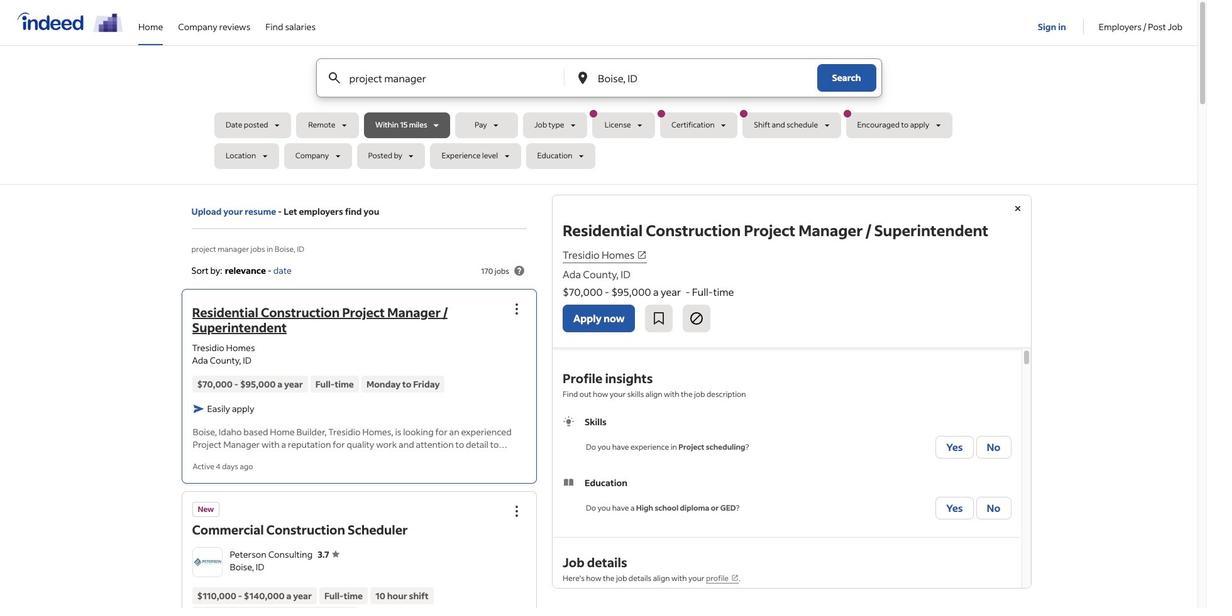 Task type: describe. For each thing, give the bounding box(es) containing it.
job actions for residential construction project manager / superintendent is collapsed image
[[509, 302, 525, 317]]

help icon image
[[512, 264, 527, 279]]

close job details image
[[1010, 201, 1025, 216]]

education group
[[563, 477, 1012, 523]]

not interested image
[[690, 311, 705, 326]]

tresidio homes (opens in a new tab) image
[[637, 250, 647, 260]]

save this job image
[[652, 311, 667, 326]]



Task type: locate. For each thing, give the bounding box(es) containing it.
skills group
[[563, 416, 1012, 462]]

job preferences (opens in a new window) image
[[731, 575, 739, 582]]

job actions for commercial construction scheduler is collapsed image
[[509, 504, 525, 519]]

at indeed, we're committed to increasing representation of women at all levels of indeed's global workforce to at least 50% by 2030 image
[[93, 13, 123, 32]]

None search field
[[214, 58, 984, 174]]

Edit location text field
[[596, 59, 792, 97]]

3.7 out of five stars rating image
[[318, 549, 339, 561]]

search: Job title, keywords, or company text field
[[347, 59, 543, 97]]

company logo image
[[193, 548, 222, 577]]



Task type: vqa. For each thing, say whether or not it's contained in the screenshot.
Tresidio Homes (opens in a new tab) image
yes



